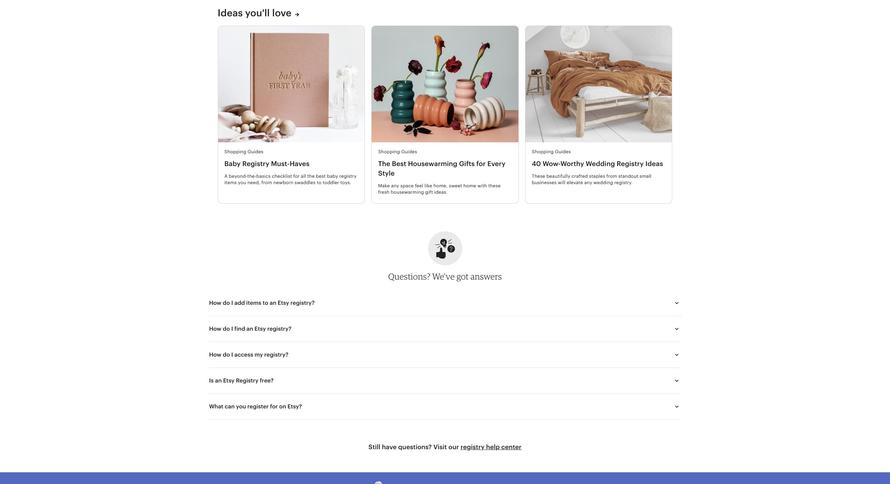 Task type: describe. For each thing, give the bounding box(es) containing it.
registry help center link
[[461, 444, 522, 451]]

from inside the these beautifully crafted staples from standout small businesses will elevate any wedding registry.
[[606, 174, 617, 179]]

still
[[369, 444, 380, 451]]

etsy inside dropdown button
[[223, 378, 235, 384]]

wow-
[[543, 160, 561, 168]]

we've
[[432, 271, 455, 282]]

how for how do i find an etsy registry?
[[209, 326, 221, 333]]

0 vertical spatial registry?
[[291, 300, 315, 307]]

how do i add items to an etsy registry?
[[209, 300, 315, 307]]

is an etsy registry free?
[[209, 378, 274, 384]]

baby registry must-haves
[[224, 160, 310, 168]]

guides for registry
[[248, 149, 263, 155]]

how for how do i add items to an etsy registry?
[[209, 300, 221, 307]]

questions?
[[398, 444, 432, 451]]

love
[[272, 8, 292, 19]]

you'll
[[245, 8, 270, 19]]

home
[[463, 183, 476, 189]]

checklist
[[272, 174, 292, 179]]

swaddles
[[295, 180, 316, 186]]

what can you register for on etsy? button
[[203, 399, 687, 416]]

for for every
[[476, 160, 486, 168]]

i for add
[[231, 300, 233, 307]]

1 horizontal spatial an
[[246, 326, 253, 333]]

items inside a beyond-the-basics checklist for all the best baby registry items you need, from newborn swaddles to toddler toys.
[[224, 180, 237, 186]]

guides for best
[[401, 149, 417, 155]]

to inside a beyond-the-basics checklist for all the best baby registry items you need, from newborn swaddles to toddler toys.
[[317, 180, 321, 186]]

space
[[400, 183, 414, 189]]

how do i find an etsy registry? button
[[203, 321, 687, 338]]

got
[[457, 271, 469, 282]]

questions?
[[388, 271, 430, 282]]

have
[[382, 444, 397, 451]]

these
[[532, 174, 545, 179]]

you inside dropdown button
[[236, 404, 246, 410]]

any inside make any space feel like home, sweet home with these fresh housewarming gift ideas.
[[391, 183, 399, 189]]

these
[[488, 183, 501, 189]]

0 vertical spatial ideas
[[218, 8, 243, 19]]

help
[[486, 444, 500, 451]]

how for how do i access my registry?
[[209, 352, 221, 358]]

best
[[392, 160, 406, 168]]

access
[[234, 352, 253, 358]]

with
[[477, 183, 487, 189]]

is
[[209, 378, 214, 384]]

answers
[[471, 271, 502, 282]]

gift
[[425, 190, 433, 195]]

home,
[[434, 183, 448, 189]]

haves
[[290, 160, 310, 168]]

beyond-
[[229, 174, 247, 179]]

etsy?
[[288, 404, 302, 410]]

sweet
[[449, 183, 462, 189]]

standout
[[618, 174, 638, 179]]

register
[[247, 404, 269, 410]]

registry up standout
[[617, 160, 644, 168]]

toddler
[[323, 180, 339, 186]]

for for on
[[270, 404, 278, 410]]

how do i find an etsy registry?
[[209, 326, 291, 333]]

is an etsy registry free? button
[[203, 373, 687, 390]]

toys.
[[340, 180, 351, 186]]

do for access
[[223, 352, 230, 358]]

housewarming
[[408, 160, 457, 168]]

registry inside dropdown button
[[236, 378, 258, 384]]

feel
[[415, 183, 423, 189]]

to inside how do i add items to an etsy registry? dropdown button
[[263, 300, 268, 307]]

style
[[378, 170, 395, 177]]

staples
[[589, 174, 605, 179]]

wedding
[[586, 160, 615, 168]]

still have questions? visit our registry help center
[[369, 444, 522, 451]]

40
[[532, 160, 541, 168]]

baby
[[327, 174, 338, 179]]

best
[[316, 174, 326, 179]]

a beyond-the-basics checklist for all the best baby registry items you need, from newborn swaddles to toddler toys.
[[224, 174, 357, 186]]

basics
[[256, 174, 271, 179]]



Task type: vqa. For each thing, say whether or not it's contained in the screenshot.
Best's SHOPPING GUIDES
yes



Task type: locate. For each thing, give the bounding box(es) containing it.
for left on on the left bottom of the page
[[270, 404, 278, 410]]

1 horizontal spatial to
[[317, 180, 321, 186]]

i
[[231, 300, 233, 307], [231, 326, 233, 333], [231, 352, 233, 358]]

need,
[[247, 180, 260, 186]]

2 shopping guides from the left
[[378, 149, 417, 155]]

1 i from the top
[[231, 300, 233, 307]]

1 vertical spatial items
[[246, 300, 261, 307]]

guides up best
[[401, 149, 417, 155]]

how
[[209, 300, 221, 307], [209, 326, 221, 333], [209, 352, 221, 358]]

shopping for 40
[[532, 149, 554, 155]]

i for access
[[231, 352, 233, 358]]

etsy
[[278, 300, 289, 307], [255, 326, 266, 333], [223, 378, 235, 384]]

shopping guides up wow- at the right top of the page
[[532, 149, 571, 155]]

0 vertical spatial registry
[[339, 174, 357, 179]]

40 wow-worthy wedding registry ideas
[[532, 160, 663, 168]]

add
[[234, 300, 245, 307]]

guides up the worthy at right
[[555, 149, 571, 155]]

wedding
[[594, 180, 613, 186]]

how up is
[[209, 352, 221, 358]]

0 horizontal spatial registry
[[339, 174, 357, 179]]

shopping for the
[[378, 149, 400, 155]]

registry inside a beyond-the-basics checklist for all the best baby registry items you need, from newborn swaddles to toddler toys.
[[339, 174, 357, 179]]

how do i add items to an etsy registry? button
[[203, 295, 687, 312]]

any inside the these beautifully crafted staples from standout small businesses will elevate any wedding registry.
[[584, 180, 592, 186]]

any right make
[[391, 183, 399, 189]]

find
[[234, 326, 245, 333]]

can
[[225, 404, 235, 410]]

2 vertical spatial an
[[215, 378, 222, 384]]

make any space feel like home, sweet home with these fresh housewarming gift ideas.
[[378, 183, 501, 195]]

0 horizontal spatial an
[[215, 378, 222, 384]]

1 how from the top
[[209, 300, 221, 307]]

2 shopping from the left
[[378, 149, 400, 155]]

2 horizontal spatial shopping guides
[[532, 149, 571, 155]]

0 vertical spatial i
[[231, 300, 233, 307]]

2 vertical spatial how
[[209, 352, 221, 358]]

1 horizontal spatial ideas
[[645, 160, 663, 168]]

how do i access my registry? button
[[203, 347, 687, 364]]

1 vertical spatial from
[[261, 180, 272, 186]]

to right add
[[263, 300, 268, 307]]

2 vertical spatial do
[[223, 352, 230, 358]]

shopping
[[224, 149, 246, 155], [378, 149, 400, 155], [532, 149, 554, 155]]

an right find
[[246, 326, 253, 333]]

1 vertical spatial for
[[293, 174, 300, 179]]

businesses
[[532, 180, 557, 186]]

center
[[501, 444, 522, 451]]

0 horizontal spatial items
[[224, 180, 237, 186]]

shopping guides for best
[[378, 149, 417, 155]]

an right add
[[270, 300, 276, 307]]

these beautifully crafted staples from standout small businesses will elevate any wedding registry.
[[532, 174, 651, 186]]

0 vertical spatial items
[[224, 180, 237, 186]]

1 vertical spatial etsy
[[255, 326, 266, 333]]

items down a
[[224, 180, 237, 186]]

ideas left you'll
[[218, 8, 243, 19]]

do for find
[[223, 326, 230, 333]]

registry
[[339, 174, 357, 179], [461, 444, 485, 451]]

questions? we've got answers
[[388, 271, 502, 282]]

the
[[307, 174, 315, 179]]

from
[[606, 174, 617, 179], [261, 180, 272, 186]]

1 horizontal spatial shopping
[[378, 149, 400, 155]]

housewarming
[[391, 190, 424, 195]]

0 vertical spatial how
[[209, 300, 221, 307]]

2 horizontal spatial shopping
[[532, 149, 554, 155]]

1 vertical spatial how
[[209, 326, 221, 333]]

i for find
[[231, 326, 233, 333]]

1 vertical spatial registry?
[[267, 326, 291, 333]]

do left add
[[223, 300, 230, 307]]

items right add
[[246, 300, 261, 307]]

how do i access my registry?
[[209, 352, 288, 358]]

shopping up 40
[[532, 149, 554, 155]]

i left find
[[231, 326, 233, 333]]

to down best
[[317, 180, 321, 186]]

0 horizontal spatial shopping guides
[[224, 149, 263, 155]]

0 vertical spatial etsy
[[278, 300, 289, 307]]

for inside the best housewarming gifts for every style
[[476, 160, 486, 168]]

1 horizontal spatial any
[[584, 180, 592, 186]]

shopping guides for registry
[[224, 149, 263, 155]]

0 vertical spatial from
[[606, 174, 617, 179]]

ideas you'll love link
[[218, 7, 299, 19]]

an right is
[[215, 378, 222, 384]]

2 do from the top
[[223, 326, 230, 333]]

shopping guides up baby
[[224, 149, 263, 155]]

ideas
[[218, 8, 243, 19], [645, 160, 663, 168]]

registry left free? in the bottom left of the page
[[236, 378, 258, 384]]

shopping guides
[[224, 149, 263, 155], [378, 149, 417, 155], [532, 149, 571, 155]]

shopping guides for wow-
[[532, 149, 571, 155]]

beautifully
[[546, 174, 570, 179]]

what can you register for on etsy?
[[209, 404, 302, 410]]

what
[[209, 404, 223, 410]]

baby
[[224, 160, 241, 168]]

1 horizontal spatial registry
[[461, 444, 485, 451]]

ideas.
[[434, 190, 448, 195]]

on
[[279, 404, 286, 410]]

3 i from the top
[[231, 352, 233, 358]]

1 horizontal spatial shopping guides
[[378, 149, 417, 155]]

gifts
[[459, 160, 475, 168]]

1 vertical spatial ideas
[[645, 160, 663, 168]]

0 vertical spatial to
[[317, 180, 321, 186]]

visit
[[433, 444, 447, 451]]

2 vertical spatial for
[[270, 404, 278, 410]]

elevate
[[567, 180, 583, 186]]

for inside what can you register for on etsy? dropdown button
[[270, 404, 278, 410]]

small
[[640, 174, 651, 179]]

you right can
[[236, 404, 246, 410]]

shopping up "the"
[[378, 149, 400, 155]]

do
[[223, 300, 230, 307], [223, 326, 230, 333], [223, 352, 230, 358]]

newborn
[[273, 180, 293, 186]]

2 vertical spatial i
[[231, 352, 233, 358]]

1 guides from the left
[[248, 149, 263, 155]]

for inside a beyond-the-basics checklist for all the best baby registry items you need, from newborn swaddles to toddler toys.
[[293, 174, 300, 179]]

from inside a beyond-the-basics checklist for all the best baby registry items you need, from newborn swaddles to toddler toys.
[[261, 180, 272, 186]]

the
[[378, 160, 390, 168]]

fresh
[[378, 190, 390, 195]]

0 horizontal spatial guides
[[248, 149, 263, 155]]

2 vertical spatial etsy
[[223, 378, 235, 384]]

shopping for baby
[[224, 149, 246, 155]]

3 guides from the left
[[555, 149, 571, 155]]

you
[[238, 180, 246, 186], [236, 404, 246, 410]]

worthy
[[561, 160, 584, 168]]

1 vertical spatial i
[[231, 326, 233, 333]]

i left add
[[231, 300, 233, 307]]

0 horizontal spatial for
[[270, 404, 278, 410]]

2 guides from the left
[[401, 149, 417, 155]]

the-
[[247, 174, 256, 179]]

ideas up small
[[645, 160, 663, 168]]

free?
[[260, 378, 274, 384]]

ideas you'll love
[[218, 8, 292, 19]]

1 shopping guides from the left
[[224, 149, 263, 155]]

1 horizontal spatial items
[[246, 300, 261, 307]]

guides up baby registry must-haves
[[248, 149, 263, 155]]

2 horizontal spatial an
[[270, 300, 276, 307]]

for left 'all' on the top of page
[[293, 174, 300, 179]]

1 vertical spatial you
[[236, 404, 246, 410]]

make
[[378, 183, 390, 189]]

registry up 'the-'
[[242, 160, 269, 168]]

1 do from the top
[[223, 300, 230, 307]]

how left add
[[209, 300, 221, 307]]

1 horizontal spatial guides
[[401, 149, 417, 155]]

3 do from the top
[[223, 352, 230, 358]]

any down crafted
[[584, 180, 592, 186]]

you inside a beyond-the-basics checklist for all the best baby registry items you need, from newborn swaddles to toddler toys.
[[238, 180, 246, 186]]

shopping up baby
[[224, 149, 246, 155]]

a
[[224, 174, 228, 179]]

items inside dropdown button
[[246, 300, 261, 307]]

0 horizontal spatial ideas
[[218, 8, 243, 19]]

an inside dropdown button
[[215, 378, 222, 384]]

0 vertical spatial for
[[476, 160, 486, 168]]

you down "beyond-"
[[238, 180, 246, 186]]

1 horizontal spatial etsy
[[255, 326, 266, 333]]

0 vertical spatial do
[[223, 300, 230, 307]]

0 horizontal spatial shopping
[[224, 149, 246, 155]]

2 horizontal spatial etsy
[[278, 300, 289, 307]]

an
[[270, 300, 276, 307], [246, 326, 253, 333], [215, 378, 222, 384]]

2 horizontal spatial for
[[476, 160, 486, 168]]

registry?
[[291, 300, 315, 307], [267, 326, 291, 333], [264, 352, 288, 358]]

must-
[[271, 160, 290, 168]]

crafted
[[572, 174, 588, 179]]

1 horizontal spatial for
[[293, 174, 300, 179]]

the best housewarming gifts for every style
[[378, 160, 506, 177]]

2 horizontal spatial guides
[[555, 149, 571, 155]]

1 shopping from the left
[[224, 149, 246, 155]]

0 vertical spatial you
[[238, 180, 246, 186]]

will
[[558, 180, 565, 186]]

0 horizontal spatial from
[[261, 180, 272, 186]]

do for add
[[223, 300, 230, 307]]

registry
[[242, 160, 269, 168], [617, 160, 644, 168], [236, 378, 258, 384]]

1 vertical spatial do
[[223, 326, 230, 333]]

3 shopping from the left
[[532, 149, 554, 155]]

all
[[301, 174, 306, 179]]

3 how from the top
[[209, 352, 221, 358]]

0 horizontal spatial any
[[391, 183, 399, 189]]

items
[[224, 180, 237, 186], [246, 300, 261, 307]]

registry right our
[[461, 444, 485, 451]]

my
[[255, 352, 263, 358]]

shopping guides up best
[[378, 149, 417, 155]]

1 vertical spatial an
[[246, 326, 253, 333]]

do left access
[[223, 352, 230, 358]]

2 i from the top
[[231, 326, 233, 333]]

every
[[487, 160, 506, 168]]

2 vertical spatial registry?
[[264, 352, 288, 358]]

for right gifts
[[476, 160, 486, 168]]

1 horizontal spatial from
[[606, 174, 617, 179]]

3 shopping guides from the left
[[532, 149, 571, 155]]

0 horizontal spatial etsy
[[223, 378, 235, 384]]

our
[[449, 444, 459, 451]]

how left find
[[209, 326, 221, 333]]

2 how from the top
[[209, 326, 221, 333]]

guides
[[248, 149, 263, 155], [401, 149, 417, 155], [555, 149, 571, 155]]

0 horizontal spatial to
[[263, 300, 268, 307]]

registry.
[[614, 180, 633, 186]]

for
[[476, 160, 486, 168], [293, 174, 300, 179], [270, 404, 278, 410]]

registry up toys.
[[339, 174, 357, 179]]

guides for wow-
[[555, 149, 571, 155]]

from up the wedding
[[606, 174, 617, 179]]

from down the basics on the left top
[[261, 180, 272, 186]]

0 vertical spatial an
[[270, 300, 276, 307]]

do left find
[[223, 326, 230, 333]]

i left access
[[231, 352, 233, 358]]

1 vertical spatial registry
[[461, 444, 485, 451]]

like
[[425, 183, 432, 189]]

1 vertical spatial to
[[263, 300, 268, 307]]



